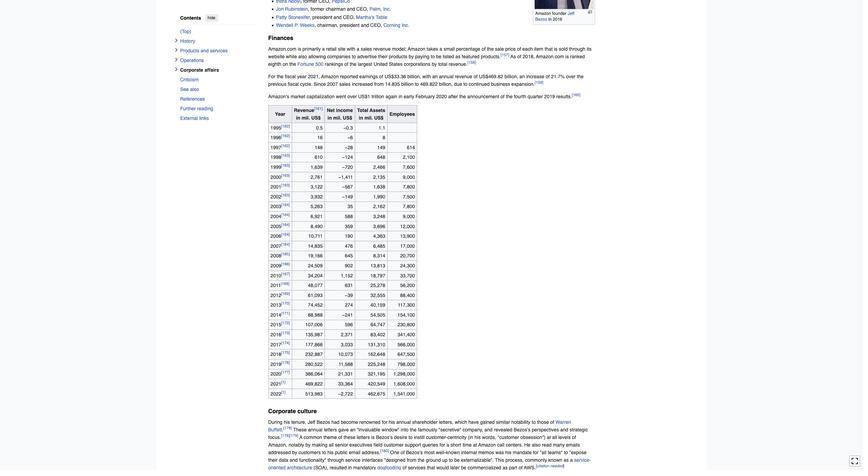 Task type: describe. For each thing, give the bounding box(es) containing it.
through inside one of bezos's most well-known internal memos was his mandate for "all teams" to "expose their data and functionality" through service interfaces "designed from the ground up to be externalizable". this process, commonly known as a
[[328, 458, 344, 463]]

[164] link for 2004
[[282, 213, 290, 217]]

2007 [164]
[[271, 242, 290, 249]]

386,064
[[306, 372, 323, 377]]

since
[[314, 81, 326, 87]]

1 vertical spatial [178] link
[[281, 434, 290, 438]]

0 vertical spatial ceo,
[[357, 6, 369, 12]]

of down united
[[380, 74, 384, 79]]

the inside "fortune 500 rankings of the largest united states corporations by total revenue. [158]"
[[350, 61, 357, 67]]

[162] for 1996
[[282, 134, 290, 138]]

[171]
[[282, 311, 290, 316]]

[1] for 2022
[[282, 390, 286, 395]]

of right those
[[551, 420, 555, 425]]

tenure,
[[292, 420, 307, 425]]

[158]
[[468, 60, 477, 65]]

to down making
[[322, 450, 326, 455]]

1 vertical spatial fiscal
[[288, 81, 299, 87]]

to down emails
[[565, 450, 569, 455]]

0 horizontal spatial bezos
[[317, 420, 330, 425]]

2018 inside "2018 [175]"
[[271, 352, 282, 357]]

sales inside for the fiscal year 2021, amazon reported earnings of us$33.36 billion, with an annual revenue of us$469.82 billion, an increase of 21.7% over the previous fiscal cycle. since 2007 sales increased from 14.835 billion to 469.822 billion, due to continued business expansion.
[[340, 81, 351, 87]]

is right that
[[555, 46, 558, 52]]

1 vertical spatial at
[[474, 442, 478, 448]]

making
[[312, 442, 328, 448]]

2021,
[[308, 74, 320, 79]]

0 vertical spatial fiscal
[[285, 74, 296, 79]]

232,887
[[306, 352, 323, 357]]

products and services
[[180, 48, 228, 53]]

of up continued
[[474, 74, 478, 79]]

[163] for 1998
[[282, 153, 290, 158]]

2016 inside 2016 [173]
[[271, 332, 282, 338]]

a inside one of bezos's most well-known internal memos was his mandate for "all teams" to "expose their data and functionality" through service interfaces "designed from the ground up to be externalizable". this process, commonly known as a
[[571, 458, 573, 463]]

[164] link for 2007
[[282, 242, 290, 247]]

[159]
[[535, 80, 544, 85]]

most
[[425, 450, 435, 455]]

well-
[[436, 450, 446, 455]]

the up previous
[[277, 74, 284, 79]]

the inside these annual letters gave an "invaluable window" into the famously "secretive" company, and revealed bezos's perspectives and strategic focus.
[[410, 427, 417, 433]]

[158] link
[[468, 60, 477, 65]]

[1] link for 2021
[[282, 380, 286, 385]]

letters inside these annual letters gave an "invaluable window" into the famously "secretive" company, and revealed bezos's perspectives and strategic focus.
[[324, 427, 337, 433]]

and up levels
[[561, 427, 569, 433]]

finances
[[268, 35, 294, 41]]

1 horizontal spatial annual
[[397, 420, 411, 425]]

1997 [162]
[[271, 144, 290, 150]]

8,490
[[311, 224, 323, 229]]

citation
[[538, 464, 550, 469]]

2009 [166]
[[271, 262, 290, 269]]

2020 inside 2020 [177]
[[271, 372, 282, 377]]

external
[[180, 115, 198, 121]]

his up . [178]
[[284, 420, 290, 425]]

[164] link for 2006
[[282, 232, 290, 237]]

for
[[268, 74, 276, 79]]

1,298,000
[[394, 372, 415, 377]]

to left those
[[532, 420, 536, 425]]

[162] for 1997
[[282, 144, 290, 148]]

by up customers
[[306, 442, 311, 448]]

2011 [168]
[[271, 282, 290, 288]]

1 vertical spatial also
[[190, 86, 199, 92]]

was
[[496, 450, 505, 455]]

. [178]
[[282, 426, 292, 433]]

1 horizontal spatial 2016
[[553, 17, 563, 22]]

2015
[[271, 322, 282, 328]]

1996 [162]
[[271, 134, 290, 140]]

[
[[536, 464, 538, 469]]

fullscreen image
[[852, 458, 859, 465]]

[164] link for 2003
[[282, 203, 290, 208]]

queries
[[423, 442, 439, 448]]

expansion.
[[512, 81, 535, 87]]

went
[[336, 94, 346, 99]]

to down takes
[[431, 54, 435, 59]]

[163] link for 1998
[[282, 153, 290, 158]]

1,541,000
[[394, 391, 415, 397]]

strategic
[[570, 427, 588, 433]]

the inside , amazon.com is ranked eighth on the
[[290, 61, 296, 67]]

2019 [176]
[[271, 360, 290, 367]]

the right the after
[[460, 94, 466, 99]]

and up words,
[[485, 427, 493, 433]]

2002 [163]
[[271, 193, 290, 200]]

us$33.36 billion,
[[385, 74, 421, 79]]

74,452
[[308, 303, 323, 308]]

criticism link
[[180, 75, 255, 84]]

by inside amazon.com is primarily a retail site with a sales revenue model; amazon takes a small percentage of the sale price of each item that is sold through its website while also allowing companies to advertise their products by paying to be listed as featured products.
[[409, 54, 414, 59]]

[180]
[[381, 449, 389, 454]]

letters inside a common theme of these letters is bezos's desire to instill customer-centricity (in his words, "customer obsession") at all levels of amazon, notably by making all senior executives field customer support queries for a short time at amazon call centers. he also read many emails addressed by customers to his public email address.
[[357, 435, 370, 440]]

33,364
[[338, 381, 353, 387]]

25,278
[[371, 283, 386, 288]]

mil. for total assets in mil. us$
[[365, 115, 373, 121]]

over inside for the fiscal year 2021, amazon reported earnings of us$33.36 billion, with an annual revenue of us$469.82 billion, an increase of 21.7% over the previous fiscal cycle. since 2007 sales increased from 14.835 billion to 469.822 billion, due to continued business expansion.
[[567, 74, 576, 79]]

, left "former"
[[308, 6, 309, 12]]

through inside amazon.com is primarily a retail site with a sales revenue model; amazon takes a small percentage of the sale price of each item that is sold through its website while also allowing companies to advertise their products by paying to be listed as featured products.
[[570, 46, 586, 52]]

from inside for the fiscal year 2021, amazon reported earnings of us$33.36 billion, with an annual revenue of us$469.82 billion, an increase of 21.7% over the previous fiscal cycle. since 2007 sales increased from 14.835 billion to 469.822 billion, due to continued business expansion.
[[374, 81, 384, 87]]

[164] for 2004
[[282, 213, 290, 217]]

0 vertical spatial at
[[547, 435, 551, 440]]

[ citation needed ]
[[536, 464, 565, 469]]

[162] link for 1996
[[282, 134, 290, 138]]

chairman,
[[318, 22, 339, 28]]

[178] inside . [178]
[[284, 426, 292, 431]]

[168] link
[[281, 282, 290, 286]]

[163] for 2001
[[282, 183, 290, 188]]

of inside amazon's market capitalization went over us$1 trillion again in early february 2020 after the announcement of the fourth quarter 2019 results. [160]
[[501, 94, 505, 99]]

fourth
[[514, 94, 527, 99]]

many
[[553, 442, 565, 448]]

his up window"
[[389, 420, 395, 425]]

2019 inside amazon's market capitalization went over us$1 trillion again in early february 2020 after the announcement of the fourth quarter 2019 results. [160]
[[545, 94, 556, 99]]

7,800 for 1,638
[[403, 184, 415, 190]]

net income in mil. us$
[[327, 108, 353, 121]]

revenue inside for the fiscal year 2021, amazon reported earnings of us$33.36 billion, with an annual revenue of us$469.82 billion, an increase of 21.7% over the previous fiscal cycle. since 2007 sales increased from 14.835 billion to 469.822 billion, due to continued business expansion.
[[455, 74, 473, 79]]

for inside one of bezos's most well-known internal memos was his mandate for "all teams" to "expose their data and functionality" through service interfaces "designed from the ground up to be externalizable". this process, commonly known as a
[[533, 450, 539, 455]]

total
[[357, 108, 369, 113]]

takes
[[427, 46, 439, 52]]

16
[[318, 135, 323, 140]]

similar
[[497, 420, 510, 425]]

as inside one of bezos's most well-known internal memos was his mandate for "all teams" to "expose their data and functionality" through service interfaces "designed from the ground up to be externalizable". this process, commonly known as a
[[564, 458, 569, 463]]

is left primarily
[[298, 46, 301, 52]]

after
[[449, 94, 458, 99]]

the inside one of bezos's most well-known internal memos was his mandate for "all teams" to "expose their data and functionality" through service interfaces "designed from the ground up to be externalizable". this process, commonly known as a
[[418, 458, 425, 463]]

annual inside these annual letters gave an "invaluable window" into the famously "secretive" company, and revealed bezos's perspectives and strategic focus.
[[308, 427, 323, 433]]

february
[[416, 94, 435, 99]]

[163] link for 2000
[[282, 173, 290, 178]]

of up [157] as of 2018
[[518, 46, 522, 52]]

of inside "fortune 500 rankings of the largest united states corporations by total revenue. [158]"
[[345, 61, 349, 67]]

bezos inside jeff bezos
[[536, 17, 548, 22]]

88,988
[[308, 312, 323, 318]]

corporate affairs link
[[180, 65, 260, 75]]

amazon up the in 2016
[[536, 11, 551, 16]]

−124
[[342, 155, 353, 160]]

0 vertical spatial [178] link
[[284, 426, 292, 431]]

his right (in
[[475, 435, 481, 440]]

corning inc. link
[[384, 22, 410, 28]]

culture
[[298, 408, 317, 415]]

588
[[345, 214, 353, 219]]

2018 inside [157] as of 2018
[[523, 54, 534, 59]]

[164] for 2007
[[282, 242, 290, 247]]

to right the due
[[464, 81, 468, 87]]

increased
[[352, 81, 373, 87]]

a left small
[[440, 46, 443, 52]]

amazon inside a common theme of these letters is bezos's desire to instill customer-centricity (in his words, "customer obsession") at all levels of amazon, notably by making all senior executives field customer support queries for a short time at amazon call centers. he also read many emails addressed by customers to his public email address.
[[479, 442, 496, 448]]

1,639
[[311, 164, 323, 170]]

[157]
[[501, 53, 510, 57]]

corporate culture
[[268, 408, 317, 415]]

from inside one of bezos's most well-known internal memos was his mandate for "all teams" to "expose their data and functionality" through service interfaces "designed from the ground up to be externalizable". this process, commonly known as a
[[407, 458, 417, 463]]

rankings
[[325, 61, 343, 67]]

2,371
[[341, 332, 353, 338]]

to up amazon's market capitalization went over us$1 trillion again in early february 2020 after the announcement of the fourth quarter 2019 results. [160]
[[415, 81, 419, 87]]

of up products.
[[482, 46, 486, 52]]

and left services
[[201, 48, 209, 53]]

products
[[180, 48, 199, 53]]

0 horizontal spatial president
[[313, 14, 333, 20]]

of up senior at the left bottom of page
[[339, 435, 343, 440]]

of left 21.7%
[[546, 74, 550, 79]]

[174]
[[282, 341, 290, 346]]

and down martha's
[[361, 22, 369, 28]]

1 vertical spatial known
[[549, 458, 563, 463]]

window"
[[382, 427, 400, 433]]

0 horizontal spatial for
[[382, 420, 388, 425]]

featured
[[462, 54, 480, 59]]

3,248
[[374, 214, 386, 219]]

2017 [174]
[[271, 341, 290, 348]]

as inside amazon.com is primarily a retail site with a sales revenue model; amazon takes a small percentage of the sale price of each item that is sold through its website while also allowing companies to advertise their products by paying to be listed as featured products.
[[456, 54, 461, 59]]

−241
[[342, 312, 353, 318]]

17,000
[[401, 243, 415, 249]]

1 us$ from the left
[[312, 115, 321, 121]]

2 horizontal spatial ceo,
[[371, 22, 382, 28]]

48,077
[[308, 283, 323, 288]]

2000 [163]
[[271, 173, 290, 180]]

to up support
[[409, 435, 413, 440]]

amazon.com inside amazon.com is primarily a retail site with a sales revenue model; amazon takes a small percentage of the sale price of each item that is sold through its website while also allowing companies to advertise their products by paying to be listed as featured products.
[[268, 46, 297, 52]]

sale
[[496, 46, 504, 52]]

117,300
[[398, 303, 415, 308]]

[1] link for 2022
[[282, 390, 286, 395]]

12,000
[[401, 224, 415, 229]]

of up emails
[[573, 435, 577, 440]]

capitalization
[[307, 94, 335, 99]]

with inside for the fiscal year 2021, amazon reported earnings of us$33.36 billion, with an annual revenue of us$469.82 billion, an increase of 21.7% over the previous fiscal cycle. since 2007 sales increased from 14.835 billion to 469.822 billion, due to continued business expansion.
[[423, 74, 431, 79]]

net
[[327, 108, 335, 113]]

references
[[180, 96, 205, 102]]

[165] link
[[282, 252, 290, 257]]

2,162
[[374, 204, 386, 209]]

architecture
[[287, 465, 313, 470]]

3,033
[[341, 342, 353, 348]]

1 vertical spatial [178]
[[281, 434, 290, 438]]

0 vertical spatial all
[[553, 435, 558, 440]]

and down chairman
[[334, 14, 342, 20]]

year
[[275, 111, 286, 117]]

employees
[[390, 111, 415, 117]]

its
[[587, 46, 592, 52]]

annual inside for the fiscal year 2021, amazon reported earnings of us$33.36 billion, with an annual revenue of us$469.82 billion, an increase of 21.7% over the previous fiscal cycle. since 2007 sales increased from 14.835 billion to 469.822 billion, due to continued business expansion.
[[439, 74, 454, 79]]

[176] link
[[282, 360, 290, 365]]

sales inside amazon.com is primarily a retail site with a sales revenue model; amazon takes a small percentage of the sale price of each item that is sold through its website while also allowing companies to advertise their products by paying to be listed as featured products.
[[361, 46, 372, 52]]

[160]
[[572, 93, 581, 97]]

8,314
[[374, 253, 386, 259]]



Task type: vqa. For each thing, say whether or not it's contained in the screenshot.


Task type: locate. For each thing, give the bounding box(es) containing it.
20,700
[[401, 253, 415, 259]]

former
[[311, 6, 325, 12]]

be inside amazon.com is primarily a retail site with a sales revenue model; amazon takes a small percentage of the sale price of each item that is sold through its website while also allowing companies to advertise their products by paying to be listed as featured products.
[[436, 54, 442, 59]]

0 vertical spatial [162]
[[282, 124, 290, 129]]

1 vertical spatial bezos's
[[376, 435, 393, 440]]

mil.
[[302, 115, 310, 121], [334, 115, 342, 121], [365, 115, 373, 121]]

2 horizontal spatial annual
[[439, 74, 454, 79]]

1,608,000
[[394, 381, 415, 387]]

the left fourth
[[506, 94, 513, 99]]

us$469.82 billion,
[[479, 74, 519, 79]]

bezos's inside a common theme of these letters is bezos's desire to instill customer-centricity (in his words, "customer obsession") at all levels of amazon, notably by making all senior executives field customer support queries for a short time at amazon call centers. he also read many emails addressed by customers to his public email address.
[[376, 435, 393, 440]]

, up weeks at the top of the page
[[310, 14, 311, 20]]

2012 [169]
[[271, 291, 290, 298]]

by up the corporations
[[409, 54, 414, 59]]

0 horizontal spatial ceo,
[[343, 14, 355, 20]]

2004 [164]
[[271, 213, 290, 219]]

0 vertical spatial [162] link
[[282, 124, 290, 129]]

2 [163] link from the top
[[282, 163, 290, 168]]

4 x small image from the top
[[174, 67, 178, 71]]

0 vertical spatial 7,800
[[403, 184, 415, 190]]

2016 [173]
[[271, 331, 290, 338]]

primarily
[[303, 46, 321, 52]]

amazon up since
[[321, 74, 339, 79]]

2 [162] from the top
[[282, 134, 290, 138]]

1 [164] from the top
[[282, 203, 290, 208]]

[166] link
[[282, 262, 290, 267]]

2 [162] link from the top
[[282, 134, 290, 138]]

[162] inside 1997 [162]
[[282, 144, 290, 148]]

[178] link up [178] [179]
[[284, 426, 292, 431]]

an up 469.822 billion,
[[433, 74, 438, 79]]

7,600
[[403, 164, 415, 170]]

ceo, up martha's
[[357, 6, 369, 12]]

[164] link down 2003 [164]
[[282, 213, 290, 217]]

to right up
[[449, 458, 453, 463]]

3,122
[[311, 184, 323, 190]]

1 [162] link from the top
[[282, 124, 290, 129]]

x small image for operations
[[174, 57, 178, 62]]

[163] for 2000
[[282, 173, 290, 178]]

buffett
[[268, 427, 282, 433]]

1 horizontal spatial an
[[433, 74, 438, 79]]

field
[[374, 442, 383, 448]]

−6
[[348, 135, 353, 140]]

1 horizontal spatial ceo,
[[357, 6, 369, 12]]

11,588
[[339, 362, 353, 367]]

[162] up 1996 [162]
[[282, 124, 290, 129]]

0 vertical spatial president
[[313, 14, 333, 20]]

2 us$ from the left
[[343, 115, 353, 121]]

0 vertical spatial 2020
[[437, 94, 447, 99]]

[163] link down 2000 [163]
[[282, 183, 290, 188]]

[175] link
[[282, 351, 290, 355]]

1 [164] link from the top
[[282, 203, 290, 208]]

on
[[283, 61, 288, 67]]

1 horizontal spatial corporate
[[268, 408, 296, 415]]

is down "invaluable
[[372, 435, 375, 440]]

0 vertical spatial [178]
[[284, 426, 292, 431]]

[162] down 1995 [162]
[[282, 134, 290, 138]]

[164] down 2003 [164]
[[282, 213, 290, 217]]

420,549
[[368, 381, 386, 387]]

2 [1] link from the top
[[282, 390, 286, 395]]

[163] link down 1999 [163]
[[282, 173, 290, 178]]

2 vertical spatial [162]
[[282, 144, 290, 148]]

1 vertical spatial all
[[329, 442, 334, 448]]

[164] for 2005
[[282, 222, 290, 227]]

321,195
[[368, 372, 386, 377]]

x small image left operations in the top left of the page
[[174, 57, 178, 62]]

us$ inside the net income in mil. us$
[[343, 115, 353, 121]]

[163] link for 1999
[[282, 163, 290, 168]]

1 vertical spatial sales
[[340, 81, 351, 87]]

2 x small image from the top
[[174, 48, 178, 52]]

1 [163] link from the top
[[282, 153, 290, 158]]

0 horizontal spatial corporate
[[180, 67, 203, 73]]

of inside one of bezos's most well-known internal memos was his mandate for "all teams" to "expose their data and functionality" through service interfaces "designed from the ground up to be externalizable". this process, commonly known as a
[[401, 450, 405, 455]]

also inside amazon.com is primarily a retail site with a sales revenue model; amazon takes a small percentage of the sale price of each item that is sold through its website while also allowing companies to advertise their products by paying to be listed as featured products.
[[299, 54, 307, 59]]

6,921
[[311, 214, 323, 219]]

theme
[[324, 435, 337, 440]]

and inside one of bezos's most well-known internal memos was his mandate for "all teams" to "expose their data and functionality" through service interfaces "designed from the ground up to be externalizable". this process, commonly known as a
[[290, 458, 298, 463]]

1 horizontal spatial for
[[440, 442, 446, 448]]

2 horizontal spatial an
[[520, 74, 525, 79]]

1 vertical spatial 9,000
[[403, 214, 415, 219]]

service- oriented architecture
[[268, 458, 592, 470]]

[163] inside 1999 [163]
[[282, 163, 290, 168]]

due
[[454, 81, 463, 87]]

is inside , amazon.com is ranked eighth on the
[[566, 54, 569, 59]]

"customer
[[498, 435, 520, 440]]

1 horizontal spatial as
[[564, 458, 569, 463]]

[174] link
[[282, 341, 290, 346]]

2 9,000 from the top
[[403, 214, 415, 219]]

instill
[[414, 435, 425, 440]]

0 horizontal spatial inc.
[[384, 6, 391, 12]]

1 9,000 from the top
[[403, 174, 415, 180]]

7,800 down 7,500
[[403, 204, 415, 209]]

, left the chairman,
[[315, 22, 316, 28]]

0 horizontal spatial be
[[436, 54, 442, 59]]

3 [164] from the top
[[282, 222, 290, 227]]

3 mil. from the left
[[365, 115, 373, 121]]

7,800 for 2,162
[[403, 204, 415, 209]]

1 [1] from the top
[[282, 380, 286, 385]]

1 mil. from the left
[[302, 115, 310, 121]]

corporate for corporate culture
[[268, 408, 296, 415]]

wendell
[[276, 22, 294, 28]]

[164] for 2006
[[282, 232, 290, 237]]

process,
[[506, 458, 524, 463]]

amazon inside amazon.com is primarily a retail site with a sales revenue model; amazon takes a small percentage of the sale price of each item that is sold through its website while also allowing companies to advertise their products by paying to be listed as featured products.
[[408, 46, 426, 52]]

by inside "fortune 500 rankings of the largest united states corporations by total revenue. [158]"
[[432, 61, 437, 67]]

149
[[378, 145, 386, 150]]

as
[[511, 54, 516, 59]]

0 horizontal spatial with
[[347, 46, 356, 52]]

476
[[345, 243, 353, 249]]

the up products.
[[487, 46, 494, 52]]

0 vertical spatial jeff
[[568, 11, 575, 16]]

x small image for corporate affairs
[[174, 67, 178, 71]]

in inside amazon's market capitalization went over us$1 trillion again in early february 2020 after the announcement of the fourth quarter 2019 results. [160]
[[399, 94, 403, 99]]

[162] down 1996 [162]
[[282, 144, 290, 148]]

fortune 500 rankings of the largest united states corporations by total revenue. [158]
[[298, 60, 477, 67]]

[163] link
[[282, 153, 290, 158], [282, 163, 290, 168], [282, 173, 290, 178], [282, 183, 290, 188], [282, 193, 290, 198]]

[1] inside 2021 [1]
[[282, 380, 286, 385]]

[168]
[[281, 282, 290, 286]]

2019 right quarter
[[545, 94, 556, 99]]

bezos's inside these annual letters gave an "invaluable window" into the famously "secretive" company, and revealed bezos's perspectives and strategic focus.
[[514, 427, 531, 433]]

[164] link down 2005 [164]
[[282, 232, 290, 237]]

1 horizontal spatial all
[[553, 435, 558, 440]]

a common theme of these letters is bezos's desire to instill customer-centricity (in his words, "customer obsession") at all levels of amazon, notably by making all senior executives field customer support queries for a short time at amazon call centers. he also read many emails addressed by customers to his public email address.
[[268, 435, 581, 455]]

[163] inside 1998 [163]
[[282, 153, 290, 158]]

be inside one of bezos's most well-known internal memos was his mandate for "all teams" to "expose their data and functionality" through service interfaces "designed from the ground up to be externalizable". this process, commonly known as a
[[455, 458, 460, 463]]

1 horizontal spatial 2007
[[328, 81, 338, 87]]

1 vertical spatial [1]
[[282, 390, 286, 395]]

through up the ranked
[[570, 46, 586, 52]]

[178] link down .
[[281, 434, 290, 438]]

0 horizontal spatial us$
[[312, 115, 321, 121]]

10,073
[[338, 352, 353, 357]]

letters
[[324, 427, 337, 433], [357, 435, 370, 440]]

0 horizontal spatial over
[[348, 94, 357, 99]]

[1] link down 2021 [1]
[[282, 390, 286, 395]]

2 [164] link from the top
[[282, 213, 290, 217]]

[163] inside 2001 [163]
[[282, 183, 290, 188]]

0 vertical spatial annual
[[439, 74, 454, 79]]

1 horizontal spatial their
[[379, 54, 388, 59]]

0 horizontal spatial through
[[328, 458, 344, 463]]

annual up 469.822 billion,
[[439, 74, 454, 79]]

his inside one of bezos's most well-known internal memos was his mandate for "all teams" to "expose their data and functionality" through service interfaces "designed from the ground up to be externalizable". this process, commonly known as a
[[506, 450, 512, 455]]

2 [164] from the top
[[282, 213, 290, 217]]

2005
[[271, 224, 282, 229]]

0 horizontal spatial 2019
[[271, 362, 282, 367]]

2015 [172]
[[271, 321, 290, 328]]

0 vertical spatial from
[[374, 81, 384, 87]]

for up window"
[[382, 420, 388, 425]]

in down amazon founder
[[549, 17, 552, 22]]

mil. inside the net income in mil. us$
[[334, 115, 342, 121]]

revenue inside amazon.com is primarily a retail site with a sales revenue model; amazon takes a small percentage of the sale price of each item that is sold through its website while also allowing companies to advertise their products by paying to be listed as featured products.
[[374, 46, 391, 52]]

1 horizontal spatial revenue
[[455, 74, 473, 79]]

x small image left corporate affairs
[[174, 67, 178, 71]]

by left total
[[432, 61, 437, 67]]

[164] up [165]
[[282, 242, 290, 247]]

amazon inside for the fiscal year 2021, amazon reported earnings of us$33.36 billion, with an annual revenue of us$469.82 billion, an increase of 21.7% over the previous fiscal cycle. since 2007 sales increased from 14.835 billion to 469.822 billion, due to continued business expansion.
[[321, 74, 339, 79]]

[163] down 1997 [162]
[[282, 153, 290, 158]]

also up fortune
[[299, 54, 307, 59]]

[178] down .
[[281, 434, 290, 438]]

and up architecture
[[290, 458, 298, 463]]

0 vertical spatial letters
[[324, 427, 337, 433]]

corporate for corporate affairs
[[180, 67, 203, 73]]

0 horizontal spatial known
[[446, 450, 460, 455]]

from down support
[[407, 458, 417, 463]]

0 vertical spatial be
[[436, 54, 442, 59]]

0 horizontal spatial bezos's
[[376, 435, 393, 440]]

[162] link for 1995
[[282, 124, 290, 129]]

[164] link for 2005
[[282, 222, 290, 227]]

2 vertical spatial for
[[533, 450, 539, 455]]

1,638
[[374, 184, 386, 190]]

jeff inside jeff bezos
[[568, 11, 575, 16]]

an up these
[[350, 427, 356, 433]]

1 x small image from the top
[[174, 38, 178, 42]]

us$ for net income in mil. us$
[[343, 115, 353, 121]]

small
[[444, 46, 455, 52]]

an inside these annual letters gave an "invaluable window" into the famously "secretive" company, and revealed bezos's perspectives and strategic focus.
[[350, 427, 356, 433]]

2007 inside 2007 [164]
[[271, 243, 282, 249]]

[170] link
[[282, 301, 290, 306]]

0 horizontal spatial jeff
[[308, 420, 316, 425]]

revenue up the due
[[455, 74, 473, 79]]

support
[[405, 442, 421, 448]]

[162] inside 1996 [162]
[[282, 134, 290, 138]]

x small image
[[174, 38, 178, 42], [174, 48, 178, 52], [174, 57, 178, 62], [174, 67, 178, 71]]

president down martha's
[[340, 22, 360, 28]]

1 horizontal spatial jeff
[[568, 11, 575, 16]]

2007 down 2006 in the left of the page
[[271, 243, 282, 249]]

1 vertical spatial for
[[440, 442, 446, 448]]

1 horizontal spatial 2018
[[523, 54, 534, 59]]

4 [163] from the top
[[282, 183, 290, 188]]

revenue up united
[[374, 46, 391, 52]]

president
[[313, 14, 333, 20], [340, 22, 360, 28]]

their up united
[[379, 54, 388, 59]]

2018 down the each in the right of the page
[[523, 54, 534, 59]]

5 [163] from the top
[[282, 193, 290, 198]]

in inside the net income in mil. us$
[[328, 115, 332, 121]]

"invaluable
[[357, 427, 381, 433]]

known down short
[[446, 450, 460, 455]]

a left retail
[[322, 46, 325, 52]]

of right as at the top of the page
[[518, 54, 522, 59]]

president down "former"
[[313, 14, 333, 20]]

through down public
[[328, 458, 344, 463]]

0 vertical spatial [1] link
[[282, 380, 286, 385]]

[163] inside 2002 [163]
[[282, 193, 290, 198]]

a up advertise
[[357, 46, 360, 52]]

[1] down 2021 [1]
[[282, 390, 286, 395]]

1 horizontal spatial bezos's
[[406, 450, 423, 455]]

[1] inside 2022 [1]
[[282, 390, 286, 395]]

[159] link
[[535, 80, 544, 85]]

fortune
[[298, 61, 314, 67]]

and right chairman
[[347, 6, 355, 12]]

[164] inside 2003 [164]
[[282, 203, 290, 208]]

ceo,
[[357, 6, 369, 12], [343, 14, 355, 20], [371, 22, 382, 28]]

fiscal left the year
[[285, 74, 296, 79]]

[157] link
[[501, 53, 510, 57]]

[163] for 1999
[[282, 163, 290, 168]]

1 horizontal spatial us$
[[343, 115, 353, 121]]

2 vertical spatial [162] link
[[282, 144, 290, 148]]

bezos's inside one of bezos's most well-known internal memos was his mandate for "all teams" to "expose their data and functionality" through service interfaces "designed from the ground up to be externalizable". this process, commonly known as a
[[406, 450, 423, 455]]

x small image left history
[[174, 38, 178, 42]]

[164] for 2003
[[282, 203, 290, 208]]

with inside amazon.com is primarily a retail site with a sales revenue model; amazon takes a small percentage of the sale price of each item that is sold through its website while also allowing companies to advertise their products by paying to be listed as featured products.
[[347, 46, 356, 52]]

1 [162] from the top
[[282, 124, 290, 129]]

, inside , amazon.com is ranked eighth on the
[[534, 54, 535, 59]]

products.
[[481, 54, 501, 59]]

1 horizontal spatial with
[[423, 74, 431, 79]]

2007 inside for the fiscal year 2021, amazon reported earnings of us$33.36 billion, with an annual revenue of us$469.82 billion, an increase of 21.7% over the previous fiscal cycle. since 2007 sales increased from 14.835 billion to 469.822 billion, due to continued business expansion.
[[328, 81, 338, 87]]

131,310
[[368, 342, 386, 348]]

5 [164] link from the top
[[282, 242, 290, 247]]

1 vertical spatial from
[[407, 458, 417, 463]]

0 vertical spatial known
[[446, 450, 460, 455]]

1 vertical spatial ceo,
[[343, 14, 355, 20]]

in down the revenue
[[296, 115, 301, 121]]

[161]
[[314, 106, 323, 111]]

"designed
[[385, 458, 406, 463]]

1 vertical spatial through
[[328, 458, 344, 463]]

amazon
[[536, 11, 551, 16], [408, 46, 426, 52], [321, 74, 339, 79], [479, 442, 496, 448]]

by down notably
[[292, 450, 297, 455]]

earnings
[[360, 74, 378, 79]]

2 vertical spatial annual
[[308, 427, 323, 433]]

also inside a common theme of these letters is bezos's desire to instill customer-centricity (in his words, "customer obsession") at all levels of amazon, notably by making all senior executives field customer support queries for a short time at amazon call centers. he also read many emails addressed by customers to his public email address.
[[532, 442, 541, 448]]

over inside amazon's market capitalization went over us$1 trillion again in early february 2020 after the announcement of the fourth quarter 2019 results. [160]
[[348, 94, 357, 99]]

2016 down founder
[[553, 17, 563, 22]]

mil. for net income in mil. us$
[[334, 115, 342, 121]]

0 horizontal spatial 2016
[[271, 332, 282, 338]]

1 vertical spatial 7,800
[[403, 204, 415, 209]]

year
[[297, 74, 307, 79]]

3 us$ from the left
[[374, 115, 384, 121]]

4 [164] from the top
[[282, 232, 290, 237]]

3 [162] from the top
[[282, 144, 290, 148]]

2,761
[[311, 174, 323, 180]]

a left short
[[447, 442, 450, 448]]

2019 inside the 2019 [176]
[[271, 362, 282, 367]]

[167] link
[[282, 272, 290, 277]]

0 vertical spatial as
[[456, 54, 461, 59]]

1 horizontal spatial bezos
[[536, 17, 548, 22]]

us$ inside total assets in mil. us$
[[374, 115, 384, 121]]

18,797
[[371, 273, 386, 278]]

increase
[[527, 74, 545, 79]]

13,813
[[371, 263, 386, 269]]

2008 [165]
[[271, 252, 290, 259]]

an
[[433, 74, 438, 79], [520, 74, 525, 79], [350, 427, 356, 433]]

0 vertical spatial 2018
[[523, 54, 534, 59]]

corporate affairs
[[180, 67, 219, 73]]

of down business
[[501, 94, 505, 99]]

5 [163] link from the top
[[282, 193, 290, 198]]

one
[[391, 450, 400, 455]]

at
[[547, 435, 551, 440], [474, 442, 478, 448]]

−149
[[342, 194, 353, 200]]

at up read
[[547, 435, 551, 440]]

these
[[344, 435, 356, 440]]

[164] inside '2006 [164]'
[[282, 232, 290, 237]]

0 vertical spatial with
[[347, 46, 356, 52]]

corporate up 'during' on the bottom left
[[268, 408, 296, 415]]

2006
[[271, 234, 282, 239]]

[162] for 1995
[[282, 124, 290, 129]]

customers
[[299, 450, 321, 455]]

0 vertical spatial corporate
[[180, 67, 203, 73]]

his left public
[[328, 450, 334, 455]]

commonly
[[526, 458, 548, 463]]

renowned
[[360, 420, 381, 425]]

their inside amazon.com is primarily a retail site with a sales revenue model; amazon takes a small percentage of the sale price of each item that is sold through its website while also allowing companies to advertise their products by paying to be listed as featured products.
[[379, 54, 388, 59]]

amazon.com inside , amazon.com is ranked eighth on the
[[536, 54, 565, 59]]

[163] down 1998 [163]
[[282, 163, 290, 168]]

notability
[[512, 420, 531, 425]]

2 vertical spatial ceo,
[[371, 22, 382, 28]]

1 vertical spatial 2019
[[271, 362, 282, 367]]

[1] for 2021
[[282, 380, 286, 385]]

[164] inside 2007 [164]
[[282, 242, 290, 247]]

in inside total assets in mil. us$
[[359, 115, 363, 121]]

1 horizontal spatial inc.
[[402, 22, 410, 28]]

2 mil. from the left
[[334, 115, 342, 121]]

2 vertical spatial also
[[532, 442, 541, 448]]

is
[[298, 46, 301, 52], [555, 46, 558, 52], [566, 54, 569, 59], [372, 435, 375, 440]]

5 [164] from the top
[[282, 242, 290, 247]]

for the fiscal year 2021, amazon reported earnings of us$33.36 billion, with an annual revenue of us$469.82 billion, an increase of 21.7% over the previous fiscal cycle. since 2007 sales increased from 14.835 billion to 469.822 billion, due to continued business expansion.
[[268, 74, 584, 87]]

0 horizontal spatial their
[[268, 458, 278, 463]]

us$ down "[161]" link
[[312, 115, 321, 121]]

2005 [164]
[[271, 222, 290, 229]]

1 [1] link from the top
[[282, 380, 286, 385]]

[162] link for 1997
[[282, 144, 290, 148]]

9,000 for 3,248
[[403, 214, 415, 219]]

225,248
[[368, 362, 386, 367]]

2 horizontal spatial also
[[532, 442, 541, 448]]

0 vertical spatial through
[[570, 46, 586, 52]]

1 7,800 from the top
[[403, 184, 415, 190]]

4 [163] link from the top
[[282, 183, 290, 188]]

the right 'on'
[[290, 61, 296, 67]]

, down item
[[534, 54, 535, 59]]

[167]
[[282, 272, 290, 277]]

500
[[316, 61, 324, 67]]

to left advertise
[[352, 54, 356, 59]]

x small image for history
[[174, 38, 178, 42]]

citation needed link
[[538, 464, 564, 469]]

1 horizontal spatial letters
[[357, 435, 370, 440]]

the up [160]
[[577, 74, 584, 79]]

1 vertical spatial [162]
[[282, 134, 290, 138]]

amazon.com up website at top left
[[268, 46, 297, 52]]

the down "during his tenure, jeff bezos had become renowned for his annual shareholder letters, which have gained similar notability to those of"
[[410, 427, 417, 433]]

2020 inside amazon's market capitalization went over us$1 trillion again in early february 2020 after the announcement of the fourth quarter 2019 results. [160]
[[437, 94, 447, 99]]

1 vertical spatial jeff
[[308, 420, 316, 425]]

1 vertical spatial bezos
[[317, 420, 330, 425]]

[163] down 1999 [163]
[[282, 173, 290, 178]]

2 [1] from the top
[[282, 390, 286, 395]]

1 vertical spatial president
[[340, 22, 360, 28]]

for up well-
[[440, 442, 446, 448]]

−2,722
[[338, 391, 353, 397]]

centricity
[[448, 435, 467, 440]]

mil. down the revenue
[[302, 115, 310, 121]]

be up total
[[436, 54, 442, 59]]

1 vertical spatial 2018
[[271, 352, 282, 357]]

1 horizontal spatial 2020
[[437, 94, 447, 99]]

2 7,800 from the top
[[403, 204, 415, 209]]

x small image for products and services
[[174, 48, 178, 52]]

is inside a common theme of these letters is bezos's desire to instill customer-centricity (in his words, "customer obsession") at all levels of amazon, notably by making all senior executives field customer support queries for a short time at amazon call centers. he also read many emails addressed by customers to his public email address.
[[372, 435, 375, 440]]

0 vertical spatial [1]
[[282, 380, 286, 385]]

3 x small image from the top
[[174, 57, 178, 62]]

1 horizontal spatial be
[[455, 458, 460, 463]]

0 horizontal spatial all
[[329, 442, 334, 448]]

amazon up memos
[[479, 442, 496, 448]]

2003 [164]
[[271, 203, 290, 209]]

[1] link down 2020 [177]
[[282, 380, 286, 385]]

inc. right corning at top left
[[402, 22, 410, 28]]

through
[[570, 46, 586, 52], [328, 458, 344, 463]]

2 horizontal spatial bezos's
[[514, 427, 531, 433]]

the inside amazon.com is primarily a retail site with a sales revenue model; amazon takes a small percentage of the sale price of each item that is sold through its website while also allowing companies to advertise their products by paying to be listed as featured products.
[[487, 46, 494, 52]]

amazon up paying at the left top of page
[[408, 46, 426, 52]]

9,000 for 2,135
[[403, 174, 415, 180]]

0 horizontal spatial amazon.com
[[268, 46, 297, 52]]

3 [164] link from the top
[[282, 222, 290, 227]]

a inside a common theme of these letters is bezos's desire to instill customer-centricity (in his words, "customer obsession") at all levels of amazon, notably by making all senior executives field customer support queries for a short time at amazon call centers. he also read many emails addressed by customers to his public email address.
[[447, 442, 450, 448]]

1 vertical spatial be
[[455, 458, 460, 463]]

as up ]
[[564, 458, 569, 463]]

3 [163] link from the top
[[282, 173, 290, 178]]

annual up into
[[397, 420, 411, 425]]

palm, inc. link
[[370, 6, 391, 12]]

3 [163] from the top
[[282, 173, 290, 178]]

us$ for total assets in mil. us$
[[374, 115, 384, 121]]

mil. inside total assets in mil. us$
[[365, 115, 373, 121]]

[164] inside 2005 [164]
[[282, 222, 290, 227]]

614
[[407, 145, 415, 150]]

[163] inside 2000 [163]
[[282, 173, 290, 178]]

[162] inside 1995 [162]
[[282, 124, 290, 129]]

[163] link for 2001
[[282, 183, 290, 188]]

their inside one of bezos's most well-known internal memos was his mandate for "all teams" to "expose their data and functionality" through service interfaces "designed from the ground up to be externalizable". this process, commonly known as a
[[268, 458, 278, 463]]

2020 left the after
[[437, 94, 447, 99]]

0 horizontal spatial letters
[[324, 427, 337, 433]]

1 vertical spatial 2016
[[271, 332, 282, 338]]

be right up
[[455, 458, 460, 463]]

1 [163] from the top
[[282, 153, 290, 158]]

[163] link for 2002
[[282, 193, 290, 198]]

those
[[538, 420, 549, 425]]

0 horizontal spatial sales
[[340, 81, 351, 87]]

1 vertical spatial as
[[564, 458, 569, 463]]

for inside a common theme of these letters is bezos's desire to instill customer-centricity (in his words, "customer obsession") at all levels of amazon, notably by making all senior executives field customer support queries for a short time at amazon call centers. he also read many emails addressed by customers to his public email address.
[[440, 442, 446, 448]]

us$ down income
[[343, 115, 353, 121]]

0 horizontal spatial as
[[456, 54, 461, 59]]

[164] link up [165]
[[282, 242, 290, 247]]

this
[[496, 458, 505, 463]]

3 [162] link from the top
[[282, 144, 290, 148]]

1 vertical spatial their
[[268, 458, 278, 463]]

0 vertical spatial 2019
[[545, 94, 556, 99]]

in left early
[[399, 94, 403, 99]]

1 horizontal spatial amazon.com
[[536, 54, 565, 59]]

[163] for 2002
[[282, 193, 290, 198]]

wendell p. weeks link
[[276, 22, 315, 28]]

from down earnings
[[374, 81, 384, 87]]

40,159
[[371, 303, 386, 308]]

1 horizontal spatial sales
[[361, 46, 372, 52]]

of inside [157] as of 2018
[[518, 54, 522, 59]]

1 vertical spatial inc.
[[402, 22, 410, 28]]

2 [163] from the top
[[282, 163, 290, 168]]

[164] inside 2004 [164]
[[282, 213, 290, 217]]

1 vertical spatial 2020
[[271, 372, 282, 377]]

1 vertical spatial with
[[423, 74, 431, 79]]

2018 down 2017
[[271, 352, 282, 357]]

bezos's down support
[[406, 450, 423, 455]]

model;
[[392, 46, 407, 52]]

4 [164] link from the top
[[282, 232, 290, 237]]

2020 [177]
[[271, 370, 290, 377]]



